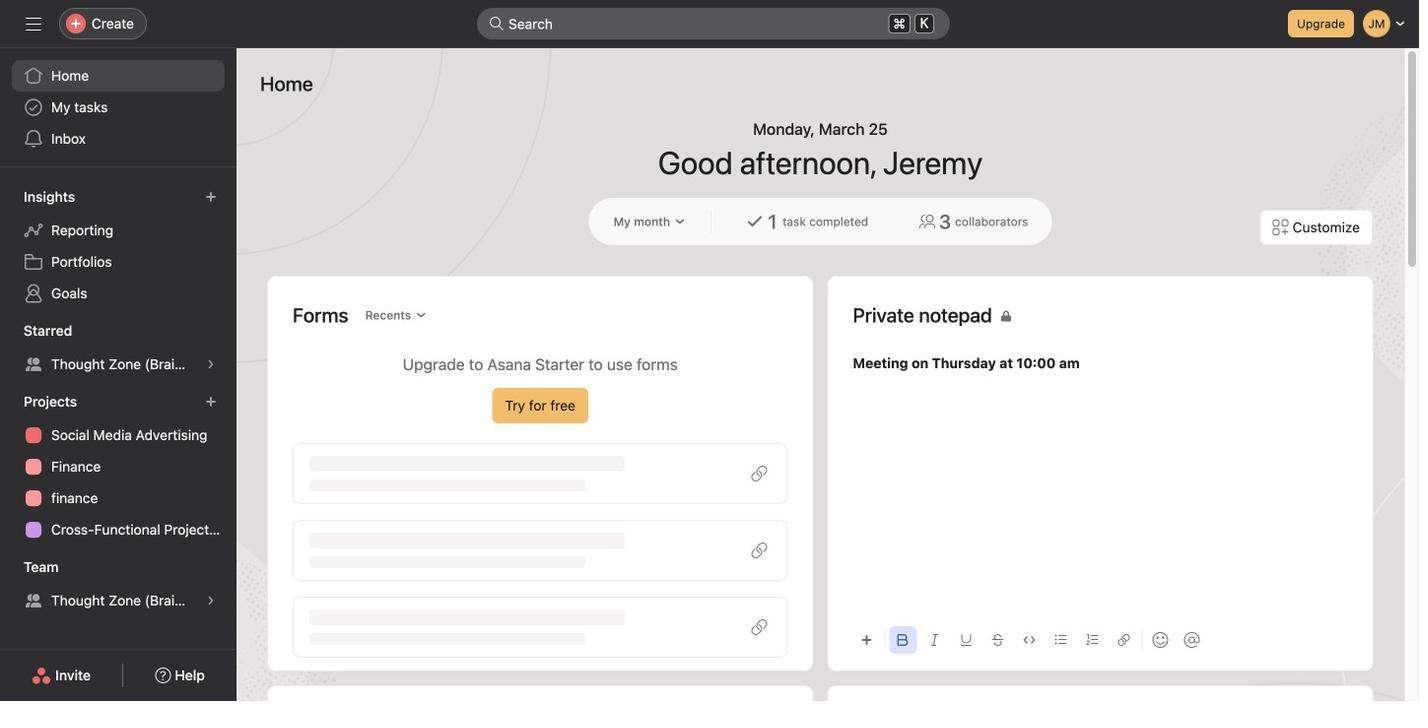 Task type: vqa. For each thing, say whether or not it's contained in the screenshot.
List Link
no



Task type: locate. For each thing, give the bounding box(es) containing it.
link image
[[1118, 635, 1130, 646]]

Search tasks, projects, and more text field
[[477, 8, 950, 39]]

see details, thought zone (brainstorm space) image inside starred "element"
[[205, 359, 217, 371]]

see details, thought zone (brainstorm space) image inside the teams "element"
[[205, 595, 217, 607]]

see details, thought zone (brainstorm space) image
[[205, 359, 217, 371], [205, 595, 217, 607]]

numbered list image
[[1087, 635, 1098, 646]]

new insights image
[[205, 191, 217, 203]]

global element
[[0, 48, 237, 167]]

new project or portfolio image
[[205, 396, 217, 408]]

emoji image
[[1153, 633, 1168, 648]]

None field
[[477, 8, 950, 39]]

2 see details, thought zone (brainstorm space) image from the top
[[205, 595, 217, 607]]

underline image
[[960, 635, 972, 646]]

toolbar
[[853, 618, 1348, 662]]

insert an object image
[[861, 635, 873, 646]]

hide sidebar image
[[26, 16, 41, 32]]

teams element
[[0, 550, 237, 621]]

prominent image
[[489, 16, 505, 32]]

see details, thought zone (brainstorm space) image for the teams "element"
[[205, 595, 217, 607]]

bold image
[[897, 635, 909, 646]]

1 see details, thought zone (brainstorm space) image from the top
[[205, 359, 217, 371]]

at mention image
[[1184, 633, 1200, 648]]

1 vertical spatial see details, thought zone (brainstorm space) image
[[205, 595, 217, 607]]

insights element
[[0, 179, 237, 313]]

0 vertical spatial see details, thought zone (brainstorm space) image
[[205, 359, 217, 371]]



Task type: describe. For each thing, give the bounding box(es) containing it.
code image
[[1023, 635, 1035, 646]]

italics image
[[929, 635, 941, 646]]

projects element
[[0, 384, 237, 550]]

see details, thought zone (brainstorm space) image for starred "element"
[[205, 359, 217, 371]]

starred element
[[0, 313, 237, 384]]

strikethrough image
[[992, 635, 1004, 646]]

bulleted list image
[[1055, 635, 1067, 646]]



